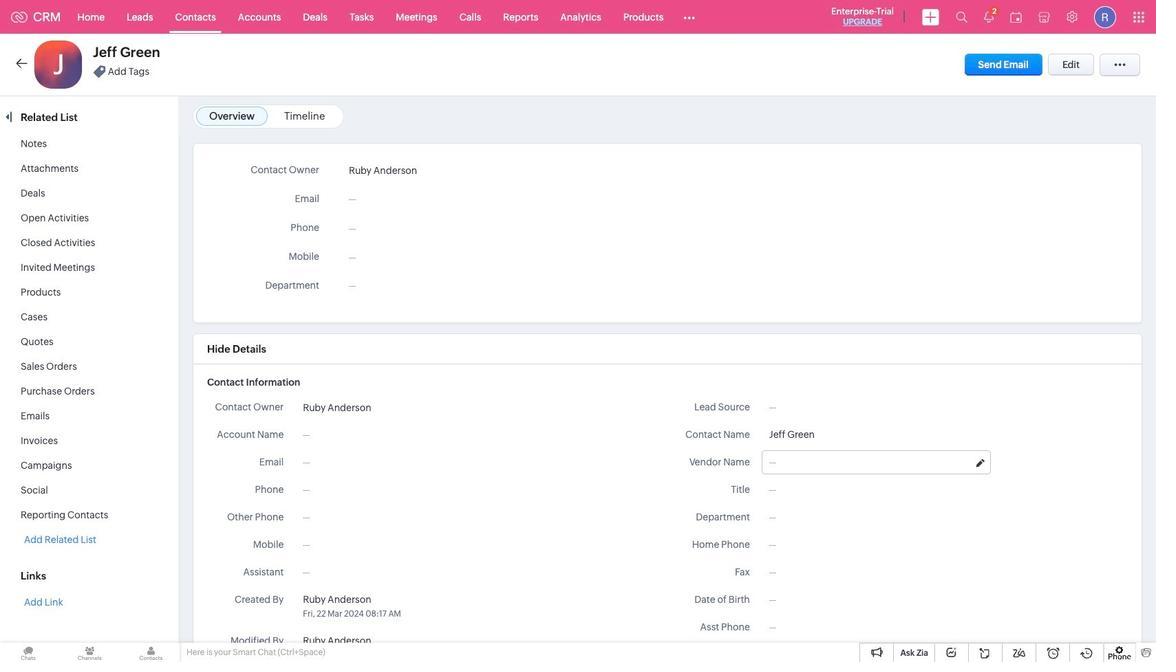 Task type: locate. For each thing, give the bounding box(es) containing it.
profile element
[[1086, 0, 1125, 33]]

create menu image
[[923, 9, 940, 25]]

contacts image
[[123, 644, 179, 663]]

Other Modules field
[[675, 6, 704, 28]]

logo image
[[11, 11, 28, 22]]



Task type: vqa. For each thing, say whether or not it's contained in the screenshot.
CRM link
no



Task type: describe. For each thing, give the bounding box(es) containing it.
profile image
[[1095, 6, 1117, 28]]

search image
[[956, 11, 968, 23]]

chats image
[[0, 644, 57, 663]]

signals element
[[976, 0, 1002, 34]]

calendar image
[[1011, 11, 1022, 22]]

channels image
[[61, 644, 118, 663]]

create menu element
[[914, 0, 948, 33]]

search element
[[948, 0, 976, 34]]



